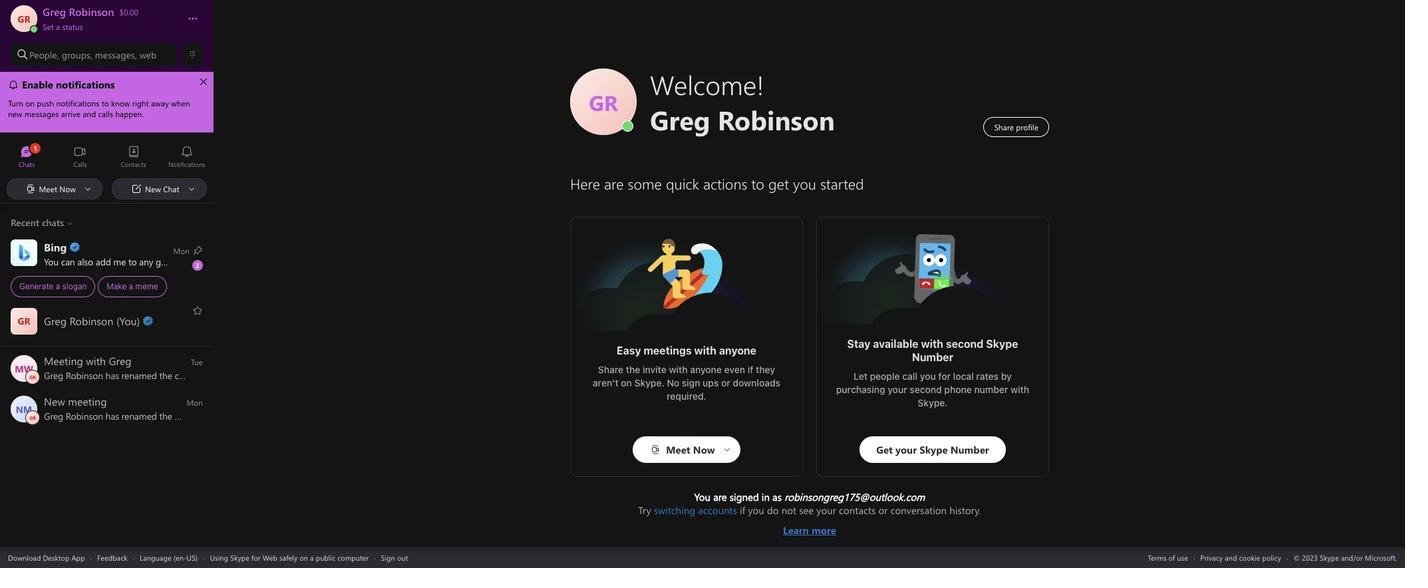 Task type: describe. For each thing, give the bounding box(es) containing it.
phone
[[944, 384, 972, 395]]

number
[[974, 384, 1008, 395]]

history.
[[950, 504, 981, 517]]

ups
[[703, 377, 719, 389]]

downloads
[[733, 377, 780, 389]]

using skype for web safely on a public computer link
[[210, 553, 369, 563]]

public
[[316, 553, 335, 563]]

share
[[598, 364, 624, 375]]

of
[[1169, 553, 1175, 563]]

stay
[[847, 338, 870, 350]]

skype inside stay available with second skype number
[[986, 338, 1018, 350]]

web
[[263, 553, 277, 563]]

1 vertical spatial for
[[251, 553, 261, 563]]

people
[[870, 371, 900, 382]]

with up the ups
[[694, 345, 717, 357]]

privacy and cookie policy link
[[1201, 553, 1281, 563]]

people, groups, messages, web
[[29, 48, 156, 61]]

switching accounts link
[[654, 504, 737, 517]]

let people call you for local rates by purchasing your second phone number with skype.
[[836, 371, 1032, 409]]

web
[[139, 48, 156, 61]]

1 vertical spatial on
[[300, 553, 308, 563]]

feedback
[[97, 553, 128, 563]]

see
[[799, 504, 814, 517]]

conversation
[[891, 504, 947, 517]]

invite
[[643, 364, 667, 375]]

call
[[902, 371, 918, 382]]

us)
[[187, 553, 198, 563]]

or inside share the invite with anyone even if they aren't on skype. no sign ups or downloads required.
[[721, 377, 730, 389]]

a for meme
[[129, 281, 133, 291]]

0 horizontal spatial skype
[[230, 553, 249, 563]]

the
[[626, 364, 640, 375]]

learn
[[783, 524, 809, 537]]

feedback link
[[97, 553, 128, 563]]

terms
[[1148, 553, 1167, 563]]

people, groups, messages, web button
[[11, 43, 176, 67]]

sign out
[[381, 553, 408, 563]]

try
[[638, 504, 651, 517]]

you inside let people call you for local rates by purchasing your second phone number with skype.
[[920, 371, 936, 382]]

language
[[140, 553, 171, 563]]

sign
[[381, 553, 395, 563]]

and
[[1225, 553, 1237, 563]]

groups,
[[62, 48, 92, 61]]

local
[[953, 371, 974, 382]]

privacy and cookie policy
[[1201, 553, 1281, 563]]

aren't
[[593, 377, 619, 389]]

they
[[756, 364, 775, 375]]

set
[[43, 21, 54, 32]]

sign
[[682, 377, 700, 389]]

on inside share the invite with anyone even if they aren't on skype. no sign ups or downloads required.
[[621, 377, 632, 389]]

sign out link
[[381, 553, 408, 563]]

desktop
[[43, 553, 69, 563]]

with inside share the invite with anyone even if they aren't on skype. no sign ups or downloads required.
[[669, 364, 688, 375]]

safely
[[279, 553, 298, 563]]

do
[[767, 504, 779, 517]]

share the invite with anyone even if they aren't on skype. no sign ups or downloads required.
[[593, 364, 783, 402]]

available
[[873, 338, 919, 350]]

anyone inside share the invite with anyone even if they aren't on skype. no sign ups or downloads required.
[[690, 364, 722, 375]]

computer
[[337, 553, 369, 563]]

you
[[694, 490, 711, 504]]

0 vertical spatial anyone
[[719, 345, 756, 357]]

status
[[62, 21, 83, 32]]

more
[[812, 524, 836, 537]]

set a status button
[[43, 19, 174, 32]]

your inside let people call you for local rates by purchasing your second phone number with skype.
[[888, 384, 907, 395]]

switching
[[654, 504, 695, 517]]

second inside stay available with second skype number
[[946, 338, 984, 350]]

download
[[8, 553, 41, 563]]

with inside stay available with second skype number
[[921, 338, 943, 350]]

mansurfer
[[647, 238, 694, 251]]

make
[[107, 281, 127, 291]]

accounts
[[698, 504, 737, 517]]

number
[[912, 351, 954, 363]]

meme
[[135, 281, 158, 291]]

contacts
[[839, 504, 876, 517]]



Task type: vqa. For each thing, say whether or not it's contained in the screenshot.
SECOND in the Stay available with second Skype Number
yes



Task type: locate. For each thing, give the bounding box(es) containing it.
a for status
[[56, 21, 60, 32]]

on
[[621, 377, 632, 389], [300, 553, 308, 563]]

if inside try switching accounts if you do not see your contacts or conversation history. learn more
[[740, 504, 745, 517]]

or right contacts
[[879, 504, 888, 517]]

you left do on the right of page
[[748, 504, 764, 517]]

1 horizontal spatial on
[[621, 377, 632, 389]]

tab list
[[0, 140, 214, 176]]

download desktop app
[[8, 553, 85, 563]]

people,
[[29, 48, 59, 61]]

or right the ups
[[721, 377, 730, 389]]

meetings
[[644, 345, 692, 357]]

for left web
[[251, 553, 261, 563]]

skype. inside let people call you for local rates by purchasing your second phone number with skype.
[[918, 397, 948, 409]]

are
[[713, 490, 727, 504]]

on right the safely
[[300, 553, 308, 563]]

1 vertical spatial skype
[[230, 553, 249, 563]]

0 vertical spatial skype.
[[634, 377, 665, 389]]

you are signed in as
[[694, 490, 785, 504]]

0 vertical spatial for
[[938, 371, 951, 382]]

for inside let people call you for local rates by purchasing your second phone number with skype.
[[938, 371, 951, 382]]

by
[[1001, 371, 1012, 382]]

a for slogan
[[56, 281, 60, 291]]

let
[[854, 371, 868, 382]]

make a meme
[[107, 281, 158, 291]]

skype up by
[[986, 338, 1018, 350]]

0 horizontal spatial or
[[721, 377, 730, 389]]

easy
[[617, 345, 641, 357]]

0 vertical spatial on
[[621, 377, 632, 389]]

language (en-us)
[[140, 553, 198, 563]]

or inside try switching accounts if you do not see your contacts or conversation history. learn more
[[879, 504, 888, 517]]

using skype for web safely on a public computer
[[210, 553, 369, 563]]

as
[[773, 490, 782, 504]]

skype. inside share the invite with anyone even if they aren't on skype. no sign ups or downloads required.
[[634, 377, 665, 389]]

0 vertical spatial or
[[721, 377, 730, 389]]

not
[[782, 504, 796, 517]]

use
[[1177, 553, 1188, 563]]

you right call
[[920, 371, 936, 382]]

using
[[210, 553, 228, 563]]

for
[[938, 371, 951, 382], [251, 553, 261, 563]]

0 vertical spatial your
[[888, 384, 907, 395]]

for left local
[[938, 371, 951, 382]]

second
[[946, 338, 984, 350], [910, 384, 942, 395]]

out
[[397, 553, 408, 563]]

download desktop app link
[[8, 553, 85, 563]]

if
[[748, 364, 753, 375], [740, 504, 745, 517]]

learn more link
[[638, 517, 981, 537]]

1 horizontal spatial skype
[[986, 338, 1018, 350]]

your inside try switching accounts if you do not see your contacts or conversation history. learn more
[[817, 504, 836, 517]]

purchasing
[[836, 384, 885, 395]]

1 horizontal spatial or
[[879, 504, 888, 517]]

anyone up the ups
[[690, 364, 722, 375]]

second up local
[[946, 338, 984, 350]]

skype right using
[[230, 553, 249, 563]]

1 vertical spatial if
[[740, 504, 745, 517]]

1 vertical spatial you
[[748, 504, 764, 517]]

rates
[[976, 371, 999, 382]]

a right set
[[56, 21, 60, 32]]

1 horizontal spatial for
[[938, 371, 951, 382]]

skype. down phone
[[918, 397, 948, 409]]

your down call
[[888, 384, 907, 395]]

you inside try switching accounts if you do not see your contacts or conversation history. learn more
[[748, 504, 764, 517]]

anyone up even
[[719, 345, 756, 357]]

a
[[56, 21, 60, 32], [56, 281, 60, 291], [129, 281, 133, 291], [310, 553, 314, 563]]

easy meetings with anyone
[[617, 345, 756, 357]]

with up no
[[669, 364, 688, 375]]

0 horizontal spatial if
[[740, 504, 745, 517]]

a left slogan
[[56, 281, 60, 291]]

if inside share the invite with anyone even if they aren't on skype. no sign ups or downloads required.
[[748, 364, 753, 375]]

policy
[[1262, 553, 1281, 563]]

0 vertical spatial skype
[[986, 338, 1018, 350]]

0 horizontal spatial second
[[910, 384, 942, 395]]

a inside set a status button
[[56, 21, 60, 32]]

if up downloads
[[748, 364, 753, 375]]

1 vertical spatial skype.
[[918, 397, 948, 409]]

your
[[888, 384, 907, 395], [817, 504, 836, 517]]

with up number on the bottom
[[921, 338, 943, 350]]

cookie
[[1239, 553, 1260, 563]]

0 horizontal spatial skype.
[[634, 377, 665, 389]]

1 horizontal spatial you
[[920, 371, 936, 382]]

1 horizontal spatial your
[[888, 384, 907, 395]]

language (en-us) link
[[140, 553, 198, 563]]

1 vertical spatial your
[[817, 504, 836, 517]]

a right make
[[129, 281, 133, 291]]

skype.
[[634, 377, 665, 389], [918, 397, 948, 409]]

1 vertical spatial anyone
[[690, 364, 722, 375]]

0 horizontal spatial for
[[251, 553, 261, 563]]

terms of use
[[1148, 553, 1188, 563]]

0 vertical spatial if
[[748, 364, 753, 375]]

skype. down invite
[[634, 377, 665, 389]]

1 vertical spatial second
[[910, 384, 942, 395]]

1 horizontal spatial skype.
[[918, 397, 948, 409]]

terms of use link
[[1148, 553, 1188, 563]]

(en-
[[173, 553, 187, 563]]

1 horizontal spatial second
[[946, 338, 984, 350]]

a left public
[[310, 553, 314, 563]]

0 vertical spatial you
[[920, 371, 936, 382]]

generate a slogan
[[19, 281, 87, 291]]

0 horizontal spatial on
[[300, 553, 308, 563]]

0 vertical spatial second
[[946, 338, 984, 350]]

generate
[[19, 281, 53, 291]]

your right see
[[817, 504, 836, 517]]

second down call
[[910, 384, 942, 395]]

app
[[71, 553, 85, 563]]

or
[[721, 377, 730, 389], [879, 504, 888, 517]]

1 vertical spatial or
[[879, 504, 888, 517]]

no
[[667, 377, 679, 389]]

0 horizontal spatial you
[[748, 504, 764, 517]]

try switching accounts if you do not see your contacts or conversation history. learn more
[[638, 504, 981, 537]]

with inside let people call you for local rates by purchasing your second phone number with skype.
[[1011, 384, 1029, 395]]

stay available with second skype number
[[847, 338, 1021, 363]]

whosthis
[[893, 231, 934, 245]]

anyone
[[719, 345, 756, 357], [690, 364, 722, 375]]

even
[[724, 364, 745, 375]]

if right accounts
[[740, 504, 745, 517]]

required.
[[667, 391, 707, 402]]

signed
[[730, 490, 759, 504]]

with down by
[[1011, 384, 1029, 395]]

slogan
[[62, 281, 87, 291]]

privacy
[[1201, 553, 1223, 563]]

1 horizontal spatial if
[[748, 364, 753, 375]]

messages,
[[95, 48, 137, 61]]

on down the
[[621, 377, 632, 389]]

in
[[762, 490, 770, 504]]

set a status
[[43, 21, 83, 32]]

second inside let people call you for local rates by purchasing your second phone number with skype.
[[910, 384, 942, 395]]

0 horizontal spatial your
[[817, 504, 836, 517]]



